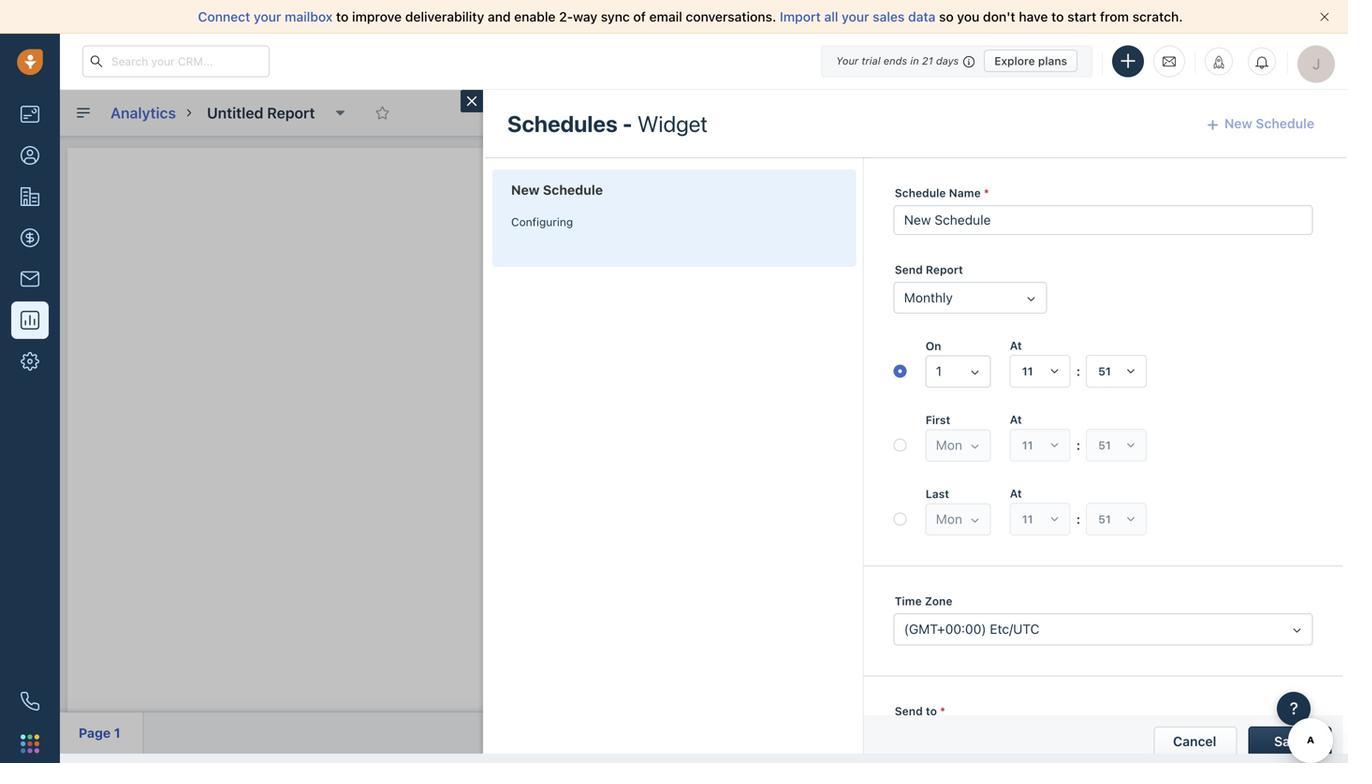 Task type: vqa. For each thing, say whether or not it's contained in the screenshot.
Freshworks Switcher image
yes



Task type: describe. For each thing, give the bounding box(es) containing it.
start
[[1068, 9, 1097, 24]]

explore plans
[[995, 54, 1068, 67]]

all
[[824, 9, 839, 24]]

so
[[939, 9, 954, 24]]

your trial ends in 21 days
[[836, 55, 959, 67]]

freshworks switcher image
[[21, 734, 39, 753]]

have
[[1019, 9, 1048, 24]]

21
[[922, 55, 933, 67]]

don't
[[983, 9, 1016, 24]]

mailbox
[[285, 9, 333, 24]]

what's new image
[[1213, 56, 1226, 69]]

import all your sales data link
[[780, 9, 939, 24]]

2-
[[559, 9, 573, 24]]

days
[[936, 55, 959, 67]]

explore plans link
[[984, 50, 1078, 72]]

phone element
[[11, 683, 49, 720]]

from
[[1100, 9, 1129, 24]]

deliverability
[[405, 9, 484, 24]]

data
[[908, 9, 936, 24]]

ends
[[884, 55, 908, 67]]

2 your from the left
[[842, 9, 870, 24]]

and
[[488, 9, 511, 24]]

import
[[780, 9, 821, 24]]

your
[[836, 55, 859, 67]]

close image
[[1320, 12, 1330, 22]]



Task type: locate. For each thing, give the bounding box(es) containing it.
trial
[[862, 55, 881, 67]]

0 horizontal spatial to
[[336, 9, 349, 24]]

connect your mailbox to improve deliverability and enable 2-way sync of email conversations. import all your sales data so you don't have to start from scratch.
[[198, 9, 1183, 24]]

your left 'mailbox'
[[254, 9, 281, 24]]

improve
[[352, 9, 402, 24]]

sync
[[601, 9, 630, 24]]

to right 'mailbox'
[[336, 9, 349, 24]]

1 your from the left
[[254, 9, 281, 24]]

1 to from the left
[[336, 9, 349, 24]]

to
[[336, 9, 349, 24], [1052, 9, 1064, 24]]

1 horizontal spatial to
[[1052, 9, 1064, 24]]

enable
[[514, 9, 556, 24]]

of
[[633, 9, 646, 24]]

explore
[[995, 54, 1035, 67]]

email
[[649, 9, 682, 24]]

phone image
[[21, 692, 39, 711]]

Search your CRM... text field
[[82, 45, 270, 77]]

2 to from the left
[[1052, 9, 1064, 24]]

conversations.
[[686, 9, 777, 24]]

0 horizontal spatial your
[[254, 9, 281, 24]]

way
[[573, 9, 598, 24]]

you
[[957, 9, 980, 24]]

1 horizontal spatial your
[[842, 9, 870, 24]]

connect your mailbox link
[[198, 9, 336, 24]]

to left start
[[1052, 9, 1064, 24]]

connect
[[198, 9, 250, 24]]

your
[[254, 9, 281, 24], [842, 9, 870, 24]]

send email image
[[1163, 54, 1176, 69]]

in
[[911, 55, 919, 67]]

sales
[[873, 9, 905, 24]]

your right all
[[842, 9, 870, 24]]

scratch.
[[1133, 9, 1183, 24]]

plans
[[1038, 54, 1068, 67]]



